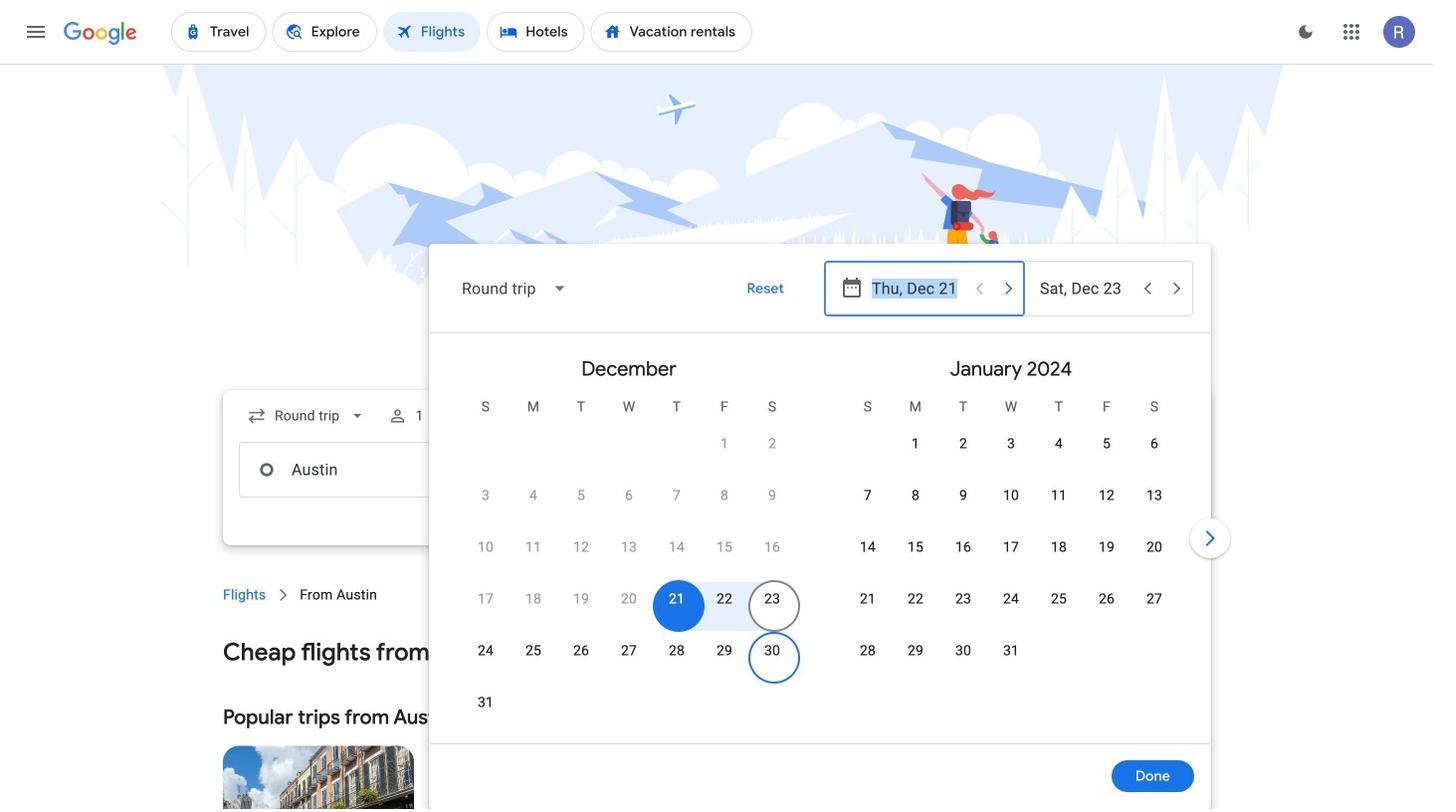 Task type: describe. For each thing, give the bounding box(es) containing it.
sat, dec 16 element
[[764, 538, 781, 557]]

1 departure text field from the top
[[872, 262, 964, 316]]

mon, jan 22 element
[[908, 589, 924, 609]]

wed, dec 13 element
[[621, 538, 637, 557]]

thu, jan 4 element
[[1055, 434, 1063, 454]]

mon, jan 1 element
[[912, 434, 920, 454]]

1 row group from the left
[[438, 341, 820, 741]]

wed, dec 20 element
[[621, 589, 637, 609]]

wed, jan 3 element
[[1007, 434, 1015, 454]]

sat, jan 20 element
[[1147, 538, 1163, 557]]

fri, dec 22 element
[[717, 589, 733, 609]]

fri, dec 29 element
[[717, 641, 733, 661]]

mon, jan 8 element
[[912, 486, 920, 506]]

wed, jan 24 element
[[1003, 589, 1019, 609]]

thu, jan 18 element
[[1051, 538, 1067, 557]]

thu, jan 11 element
[[1051, 486, 1067, 506]]

tue, jan 30 element
[[956, 641, 972, 661]]

tue, dec 19 element
[[573, 589, 589, 609]]

row down tue, jan 23 element
[[844, 632, 1035, 689]]

wed, dec 27 element
[[621, 641, 637, 661]]

sun, jan 14 element
[[860, 538, 876, 557]]

fri, jan 19 element
[[1099, 538, 1115, 557]]

sun, dec 10 element
[[478, 538, 494, 557]]

fri, jan 26 element
[[1099, 589, 1115, 609]]

grid inside flight search box
[[438, 341, 1203, 756]]

tue, jan 2 element
[[960, 434, 968, 454]]

wed, jan 31 element
[[1003, 641, 1019, 661]]

sun, jan 28 element
[[860, 641, 876, 661]]

mon, jan 29 element
[[908, 641, 924, 661]]

mon, dec 25 element
[[526, 641, 542, 661]]

86 US dollars text field
[[1161, 761, 1195, 786]]

none text field inside flight search box
[[239, 442, 520, 498]]

row up sat, dec 9 element
[[701, 417, 796, 482]]

1 cell from the left
[[462, 582, 510, 630]]

sun, dec 24 element
[[478, 641, 494, 661]]

sun, jan 21 element
[[860, 589, 876, 609]]

fri, dec 1 element
[[721, 434, 729, 454]]

row up wed, jan 31 element
[[844, 580, 1179, 637]]

2 cell from the left
[[510, 582, 557, 630]]

tue, jan 9 element
[[960, 486, 968, 506]]

thu, dec 7 element
[[673, 486, 681, 506]]



Task type: locate. For each thing, give the bounding box(es) containing it.
main menu image
[[24, 20, 48, 44]]

cell up mon, dec 25 element
[[510, 582, 557, 630]]

2 departure text field from the top
[[872, 443, 1009, 497]]

sat, jan 6 element
[[1151, 434, 1159, 454]]

row
[[701, 417, 796, 482], [892, 417, 1179, 482], [462, 477, 796, 534], [844, 477, 1179, 534], [462, 529, 796, 585], [844, 529, 1179, 585], [462, 580, 796, 637], [844, 580, 1179, 637], [462, 632, 796, 689], [844, 632, 1035, 689]]

fri, jan 12 element
[[1099, 486, 1115, 506]]

fri, dec 8 element
[[721, 486, 729, 506]]

Departure text field
[[872, 262, 964, 316], [872, 443, 1009, 497]]

fri, jan 5 element
[[1103, 434, 1111, 454]]

1 return text field from the top
[[1040, 262, 1132, 316]]

1 vertical spatial return text field
[[1040, 443, 1178, 497]]

thu, jan 25 element
[[1051, 589, 1067, 609]]

None text field
[[239, 442, 520, 498]]

Flight search field
[[207, 244, 1234, 809]]

0 vertical spatial return text field
[[1040, 262, 1132, 316]]

row up wed, dec 20 element at the bottom left of page
[[462, 529, 796, 585]]

mon, jan 15 element
[[908, 538, 924, 557]]

grid
[[438, 341, 1203, 756]]

fri, dec 15 element
[[717, 538, 733, 557]]

2 return text field from the top
[[1040, 443, 1178, 497]]

thu, dec 21, departure date. element
[[669, 589, 685, 609]]

next image
[[1187, 515, 1234, 562]]

row up wed, jan 24 'element'
[[844, 529, 1179, 585]]

wed, dec 6 element
[[625, 486, 633, 506]]

1 vertical spatial departure text field
[[872, 443, 1009, 497]]

change appearance image
[[1282, 8, 1330, 56]]

None field
[[446, 265, 584, 313], [239, 398, 376, 434], [446, 265, 584, 313], [239, 398, 376, 434]]

tue, dec 12 element
[[573, 538, 589, 557]]

Return text field
[[1040, 262, 1132, 316], [1040, 443, 1178, 497]]

tue, jan 23 element
[[956, 589, 972, 609]]

sun, jan 7 element
[[864, 486, 872, 506]]

row group
[[438, 341, 820, 741], [820, 341, 1203, 736]]

cell up sun, dec 24 element
[[462, 582, 510, 630]]

mon, dec 11 element
[[526, 538, 542, 557]]

row up wed, jan 10 element
[[892, 417, 1179, 482]]

row down wed, dec 20 element at the bottom left of page
[[462, 632, 796, 689]]

sat, jan 27 element
[[1147, 589, 1163, 609]]

mon, dec 4 element
[[530, 486, 538, 506]]

sat, dec 9 element
[[769, 486, 777, 506]]

tue, dec 26 element
[[573, 641, 589, 661]]

sun, dec 31 element
[[478, 693, 494, 713]]

row up wed, dec 13 element
[[462, 477, 796, 534]]

2 row group from the left
[[820, 341, 1203, 736]]

sat, dec 30 element
[[764, 641, 781, 661]]

sun, dec 3 element
[[482, 486, 490, 506]]

row up wed, jan 17 element at bottom
[[844, 477, 1179, 534]]

cell
[[462, 582, 510, 630], [510, 582, 557, 630]]

wed, jan 10 element
[[1003, 486, 1019, 506]]

tue, jan 16 element
[[956, 538, 972, 557]]

thu, dec 14 element
[[669, 538, 685, 557]]

sat, jan 13 element
[[1147, 486, 1163, 506]]

thu, dec 28 element
[[669, 641, 685, 661]]

sat, dec 23, return date. element
[[764, 589, 781, 609]]

row up "wed, dec 27" element
[[462, 580, 796, 637]]

tue, dec 5 element
[[577, 486, 585, 506]]

sat, dec 2 element
[[769, 434, 777, 454]]

wed, jan 17 element
[[1003, 538, 1019, 557]]

0 vertical spatial departure text field
[[872, 262, 964, 316]]



Task type: vqa. For each thing, say whether or not it's contained in the screenshot.
second row group from the left
yes



